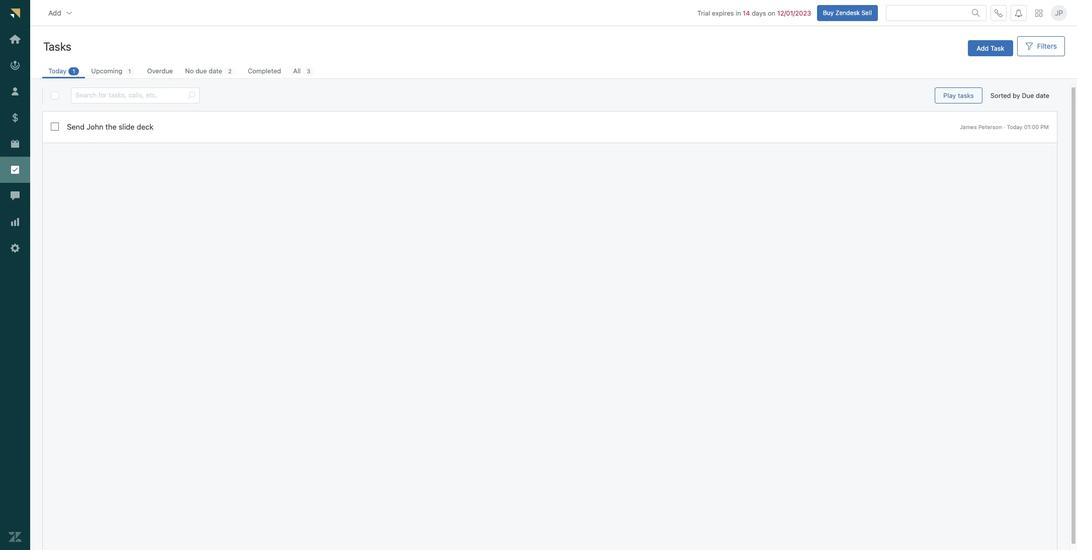 Task type: describe. For each thing, give the bounding box(es) containing it.
by
[[1013, 91, 1021, 99]]

1 horizontal spatial date
[[1036, 91, 1050, 99]]

0 horizontal spatial date
[[209, 67, 222, 75]]

buy zendesk sell
[[823, 9, 872, 16]]

1 horizontal spatial search image
[[973, 9, 981, 17]]

buy zendesk sell button
[[817, 5, 878, 21]]

1 for today
[[73, 68, 75, 74]]

send
[[67, 122, 85, 131]]

sorted by due date
[[991, 91, 1050, 99]]

due
[[1022, 91, 1035, 99]]

add for add
[[48, 8, 61, 17]]

calls image
[[995, 9, 1003, 17]]

tasks
[[958, 91, 974, 99]]

3
[[307, 68, 310, 74]]

days
[[752, 9, 766, 17]]

add task
[[977, 44, 1005, 52]]

14
[[743, 9, 750, 17]]

zendesk image
[[9, 531, 22, 544]]

deck
[[137, 122, 154, 131]]

chevron down image
[[65, 9, 73, 17]]

upcoming
[[91, 67, 122, 75]]

1 for upcoming
[[128, 68, 131, 74]]

add for add task
[[977, 44, 989, 52]]

buy
[[823, 9, 834, 16]]

filters button
[[1018, 36, 1066, 56]]

pm
[[1041, 124, 1050, 130]]

sell
[[862, 9, 872, 16]]

trial
[[698, 9, 711, 17]]

tasks
[[43, 39, 71, 53]]

no due date
[[185, 67, 222, 75]]

0 horizontal spatial today
[[48, 67, 67, 75]]

zendesk
[[836, 9, 860, 16]]



Task type: vqa. For each thing, say whether or not it's contained in the screenshot.
the Add
yes



Task type: locate. For each thing, give the bounding box(es) containing it.
check box image
[[51, 123, 59, 131]]

john
[[87, 122, 104, 131]]

today
[[48, 67, 67, 75], [1007, 124, 1023, 130]]

0 vertical spatial date
[[209, 67, 222, 75]]

play
[[944, 91, 957, 99]]

search image
[[973, 9, 981, 17], [187, 92, 195, 100]]

1 vertical spatial search image
[[187, 92, 195, 100]]

bell image
[[1015, 9, 1023, 17]]

1
[[73, 68, 75, 74], [128, 68, 131, 74]]

zendesk products image
[[1036, 9, 1043, 16]]

jp
[[1055, 8, 1064, 17]]

1 1 from the left
[[73, 68, 75, 74]]

james
[[960, 124, 977, 130]]

date
[[209, 67, 222, 75], [1036, 91, 1050, 99]]

completed
[[248, 67, 281, 75]]

filters
[[1038, 42, 1058, 50]]

in
[[736, 9, 741, 17]]

play tasks button
[[935, 88, 983, 104]]

1 horizontal spatial today
[[1007, 124, 1023, 130]]

add left the task
[[977, 44, 989, 52]]

today right ·
[[1007, 124, 1023, 130]]

0 vertical spatial search image
[[973, 9, 981, 17]]

2 1 from the left
[[128, 68, 131, 74]]

0 vertical spatial add
[[48, 8, 61, 17]]

2
[[228, 68, 232, 74]]

search image left the calls icon
[[973, 9, 981, 17]]

the
[[105, 122, 117, 131]]

0 horizontal spatial 1
[[73, 68, 75, 74]]

overdue
[[147, 67, 173, 75]]

Search for tasks, calls, etc. field
[[75, 88, 183, 103]]

add
[[48, 8, 61, 17], [977, 44, 989, 52]]

add inside button
[[48, 8, 61, 17]]

1 horizontal spatial add
[[977, 44, 989, 52]]

all
[[293, 67, 301, 75]]

no
[[185, 67, 194, 75]]

expires
[[712, 9, 734, 17]]

add task button
[[969, 40, 1014, 56]]

due
[[196, 67, 207, 75]]

·
[[1004, 124, 1006, 130]]

peterson
[[979, 124, 1002, 130]]

play tasks
[[944, 91, 974, 99]]

trial expires in 14 days on 12/01/2023
[[698, 9, 812, 17]]

add button
[[40, 3, 81, 23]]

search image down no
[[187, 92, 195, 100]]

0 vertical spatial today
[[48, 67, 67, 75]]

0 horizontal spatial add
[[48, 8, 61, 17]]

slide
[[119, 122, 135, 131]]

01:00
[[1025, 124, 1040, 130]]

task
[[991, 44, 1005, 52]]

1 vertical spatial today
[[1007, 124, 1023, 130]]

1 right upcoming
[[128, 68, 131, 74]]

today down tasks
[[48, 67, 67, 75]]

on
[[768, 9, 776, 17]]

james peterson · today 01:00 pm
[[960, 124, 1050, 130]]

send john the slide deck
[[67, 122, 154, 131]]

1 vertical spatial date
[[1036, 91, 1050, 99]]

0 horizontal spatial search image
[[187, 92, 195, 100]]

1 vertical spatial add
[[977, 44, 989, 52]]

jp button
[[1052, 5, 1068, 21]]

12/01/2023
[[778, 9, 812, 17]]

sorted
[[991, 91, 1012, 99]]

add inside button
[[977, 44, 989, 52]]

add left chevron down icon
[[48, 8, 61, 17]]

1 left upcoming
[[73, 68, 75, 74]]

1 horizontal spatial 1
[[128, 68, 131, 74]]



